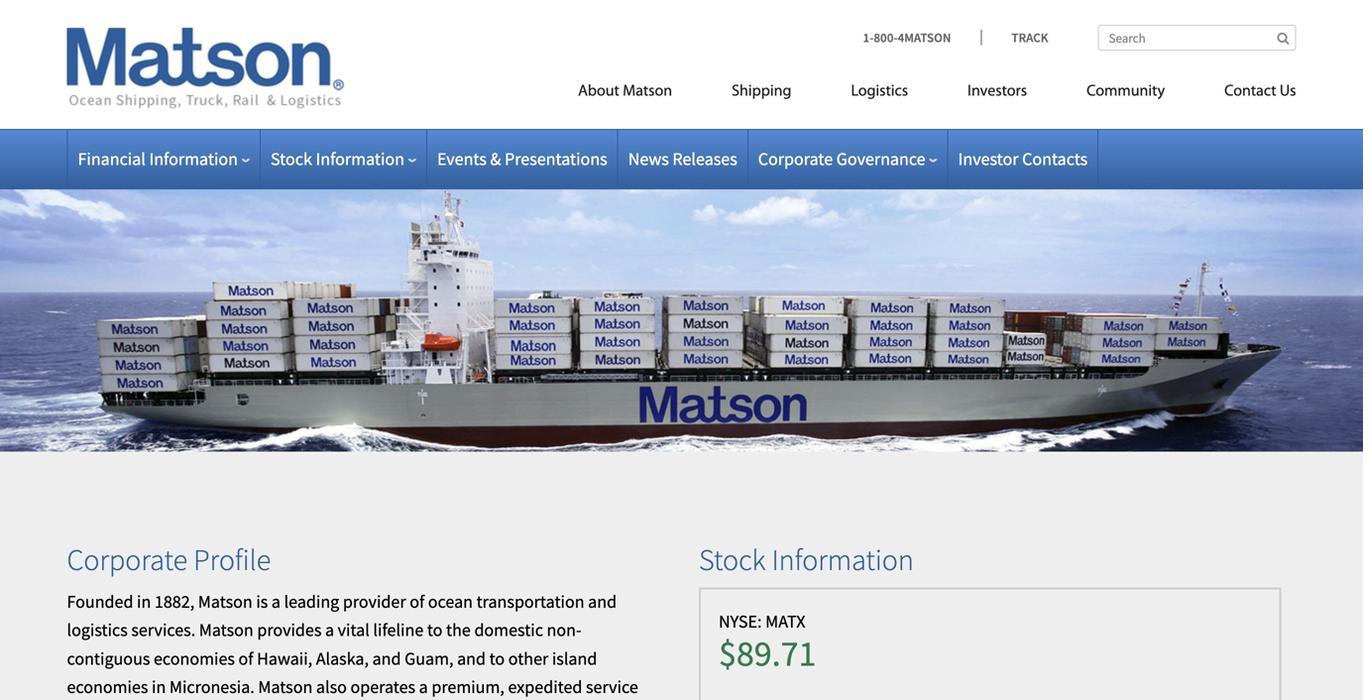 Task type: describe. For each thing, give the bounding box(es) containing it.
events & presentations
[[437, 148, 608, 170]]

0 vertical spatial a
[[272, 590, 281, 613]]

0 vertical spatial in
[[137, 590, 151, 613]]

1882,
[[155, 590, 195, 613]]

contact
[[1225, 84, 1277, 100]]

800-
[[874, 29, 898, 46]]

top menu navigation
[[489, 74, 1297, 115]]

financial information link
[[78, 148, 250, 170]]

services.
[[131, 619, 196, 641]]

0 vertical spatial stock information
[[271, 148, 405, 170]]

profile
[[194, 541, 271, 578]]

hawaii,
[[257, 648, 313, 670]]

Search search field
[[1098, 25, 1297, 51]]

vital
[[338, 619, 370, 641]]

contact us link
[[1195, 74, 1297, 115]]

guam,
[[405, 648, 454, 670]]

contiguous
[[67, 648, 150, 670]]

also
[[316, 676, 347, 698]]

track link
[[981, 29, 1049, 46]]

domestic
[[475, 619, 543, 641]]

1 horizontal spatial a
[[325, 619, 334, 641]]

matson down hawaii,
[[258, 676, 313, 698]]

nyse: matx $89.71
[[719, 610, 817, 676]]

financial
[[78, 148, 146, 170]]

2 vertical spatial a
[[419, 676, 428, 698]]

lifeline
[[373, 619, 424, 641]]

logistics link
[[822, 74, 938, 115]]

$89.71
[[719, 631, 817, 676]]

0 horizontal spatial economies
[[67, 676, 148, 698]]

investors
[[968, 84, 1028, 100]]

news releases
[[629, 148, 738, 170]]

search image
[[1278, 32, 1290, 45]]

about matson
[[578, 84, 673, 100]]

other
[[509, 648, 549, 670]]

contacts
[[1023, 148, 1088, 170]]

1 horizontal spatial and
[[457, 648, 486, 670]]

corporate governance link
[[759, 148, 938, 170]]

shipping
[[732, 84, 792, 100]]

matson image
[[67, 28, 345, 109]]

1 vertical spatial in
[[152, 676, 166, 698]]

stock information link
[[271, 148, 417, 170]]

leading
[[284, 590, 339, 613]]

contact us
[[1225, 84, 1297, 100]]

news releases link
[[629, 148, 738, 170]]

0 horizontal spatial and
[[373, 648, 401, 670]]

logistics
[[67, 619, 128, 641]]

transportation
[[477, 590, 585, 613]]

presentations
[[505, 148, 608, 170]]

events
[[437, 148, 487, 170]]

0 horizontal spatial to
[[427, 619, 443, 641]]

corporate profile
[[67, 541, 271, 578]]

track
[[1012, 29, 1049, 46]]

founded
[[67, 590, 133, 613]]

community
[[1087, 84, 1166, 100]]

1 vertical spatial of
[[239, 648, 253, 670]]



Task type: locate. For each thing, give the bounding box(es) containing it.
0 horizontal spatial of
[[239, 648, 253, 670]]

news
[[629, 148, 669, 170]]

information
[[149, 148, 238, 170], [316, 148, 405, 170], [772, 541, 914, 578]]

0 horizontal spatial corporate
[[67, 541, 188, 578]]

provides
[[257, 619, 322, 641]]

1 vertical spatial a
[[325, 619, 334, 641]]

information for financial information link
[[149, 148, 238, 170]]

investor contacts link
[[959, 148, 1088, 170]]

us
[[1280, 84, 1297, 100]]

expedited
[[508, 676, 583, 698]]

1 horizontal spatial of
[[410, 590, 425, 613]]

a
[[272, 590, 281, 613], [325, 619, 334, 641], [419, 676, 428, 698]]

and up island
[[588, 590, 617, 613]]

economies down contiguous
[[67, 676, 148, 698]]

and
[[588, 590, 617, 613], [373, 648, 401, 670], [457, 648, 486, 670]]

0 horizontal spatial stock information
[[271, 148, 405, 170]]

a left vital
[[325, 619, 334, 641]]

&
[[490, 148, 501, 170]]

operates
[[351, 676, 416, 698]]

1 vertical spatial stock
[[699, 541, 766, 578]]

corporate up founded
[[67, 541, 188, 578]]

economies up micronesia.
[[154, 648, 235, 670]]

1-800-4matson
[[863, 29, 952, 46]]

matson left is
[[198, 590, 253, 613]]

0 horizontal spatial information
[[149, 148, 238, 170]]

2 horizontal spatial and
[[588, 590, 617, 613]]

1 vertical spatial corporate
[[67, 541, 188, 578]]

corporate for corporate governance
[[759, 148, 833, 170]]

events & presentations link
[[437, 148, 608, 170]]

non-
[[547, 619, 582, 641]]

corporate for corporate profile
[[67, 541, 188, 578]]

0 vertical spatial stock
[[271, 148, 312, 170]]

corporate governance
[[759, 148, 926, 170]]

logistics
[[851, 84, 909, 100]]

ocean
[[428, 590, 473, 613]]

matson up micronesia.
[[199, 619, 254, 641]]

0 horizontal spatial a
[[272, 590, 281, 613]]

nyse:
[[719, 610, 762, 633]]

None search field
[[1098, 25, 1297, 51]]

to
[[427, 619, 443, 641], [490, 648, 505, 670]]

is
[[256, 590, 268, 613]]

0 vertical spatial corporate
[[759, 148, 833, 170]]

matson
[[623, 84, 673, 100], [198, 590, 253, 613], [199, 619, 254, 641], [258, 676, 313, 698]]

1 horizontal spatial corporate
[[759, 148, 833, 170]]

releases
[[673, 148, 738, 170]]

of left hawaii,
[[239, 648, 253, 670]]

in left 1882,
[[137, 590, 151, 613]]

investors link
[[938, 74, 1057, 115]]

investor
[[959, 148, 1019, 170]]

founded in 1882, matson is a leading provider of ocean transportation and logistics services. matson provides a vital lifeline to the domestic non- contiguous economies of hawaii, alaska, and guam, and to other island economies in micronesia. matson also operates a premium, expedited serv
[[67, 590, 646, 700]]

4matson
[[898, 29, 952, 46]]

about
[[578, 84, 620, 100]]

2 horizontal spatial information
[[772, 541, 914, 578]]

economies
[[154, 648, 235, 670], [67, 676, 148, 698]]

corporate
[[759, 148, 833, 170], [67, 541, 188, 578]]

1-800-4matson link
[[863, 29, 981, 46]]

1 horizontal spatial economies
[[154, 648, 235, 670]]

1 horizontal spatial in
[[152, 676, 166, 698]]

1 vertical spatial economies
[[67, 676, 148, 698]]

of
[[410, 590, 425, 613], [239, 648, 253, 670]]

1 horizontal spatial stock information
[[699, 541, 914, 578]]

1 horizontal spatial information
[[316, 148, 405, 170]]

1 horizontal spatial stock
[[699, 541, 766, 578]]

1 vertical spatial stock information
[[699, 541, 914, 578]]

1 vertical spatial to
[[490, 648, 505, 670]]

and up premium,
[[457, 648, 486, 670]]

in left micronesia.
[[152, 676, 166, 698]]

0 vertical spatial economies
[[154, 648, 235, 670]]

a down guam,
[[419, 676, 428, 698]]

1-
[[863, 29, 874, 46]]

of left ocean
[[410, 590, 425, 613]]

financial information
[[78, 148, 238, 170]]

in
[[137, 590, 151, 613], [152, 676, 166, 698]]

0 horizontal spatial stock
[[271, 148, 312, 170]]

premium,
[[432, 676, 505, 698]]

governance
[[837, 148, 926, 170]]

0 vertical spatial of
[[410, 590, 425, 613]]

stock information
[[271, 148, 405, 170], [699, 541, 914, 578]]

about matson link
[[549, 74, 702, 115]]

and up operates
[[373, 648, 401, 670]]

micronesia.
[[170, 676, 255, 698]]

provider
[[343, 590, 406, 613]]

island
[[552, 648, 597, 670]]

0 horizontal spatial in
[[137, 590, 151, 613]]

matson inside the top menu "navigation"
[[623, 84, 673, 100]]

alaska,
[[316, 648, 369, 670]]

2 horizontal spatial a
[[419, 676, 428, 698]]

1 horizontal spatial to
[[490, 648, 505, 670]]

matson right about
[[623, 84, 673, 100]]

to down domestic
[[490, 648, 505, 670]]

investor contacts
[[959, 148, 1088, 170]]

0 vertical spatial to
[[427, 619, 443, 641]]

information for stock information link
[[316, 148, 405, 170]]

shipping link
[[702, 74, 822, 115]]

the
[[446, 619, 471, 641]]

community link
[[1057, 74, 1195, 115]]

stock
[[271, 148, 312, 170], [699, 541, 766, 578]]

a right is
[[272, 590, 281, 613]]

matx
[[766, 610, 806, 633]]

corporate down shipping link
[[759, 148, 833, 170]]

to left the at the left
[[427, 619, 443, 641]]



Task type: vqa. For each thing, say whether or not it's contained in the screenshot.
bottom in
yes



